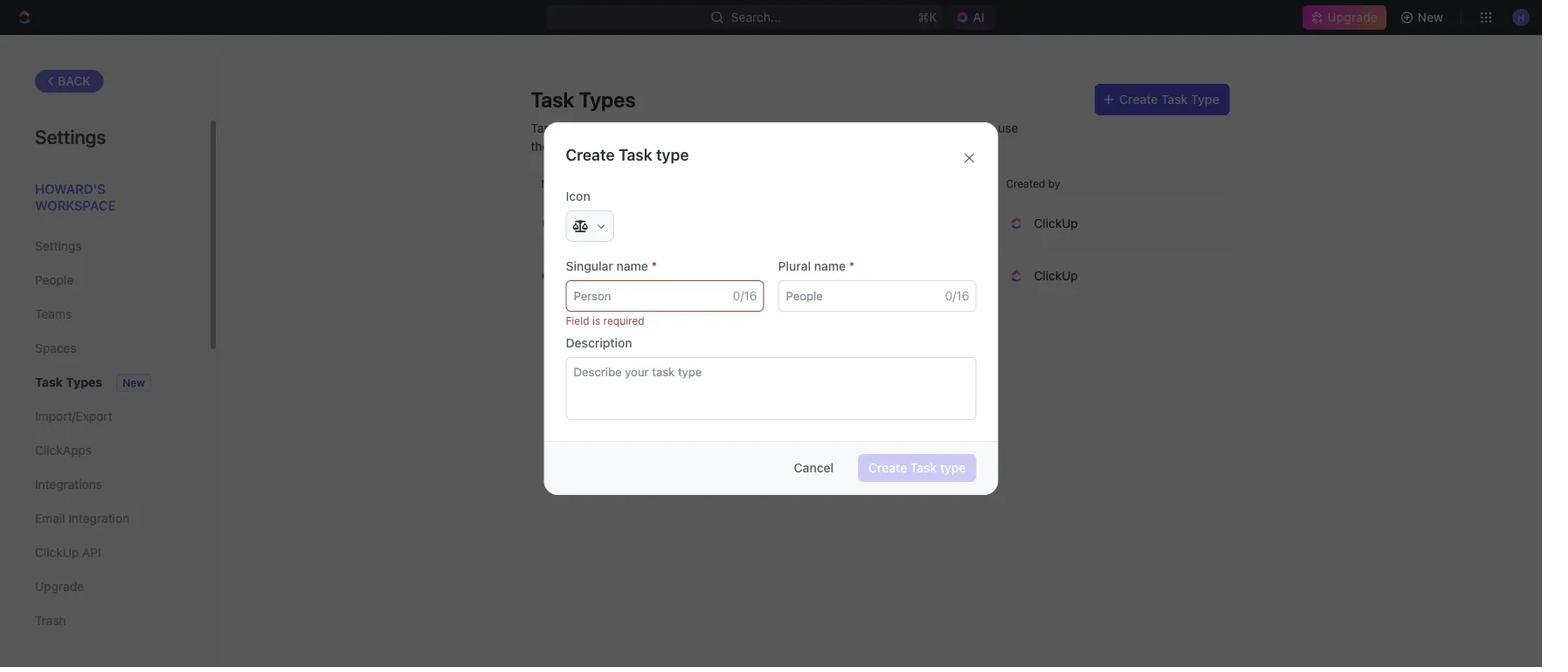 Task type: describe. For each thing, give the bounding box(es) containing it.
0 vertical spatial upgrade
[[1328, 10, 1378, 24]]

description
[[566, 336, 632, 350]]

create task type button
[[858, 454, 976, 482]]

icon
[[566, 189, 590, 204]]

things
[[582, 139, 617, 153]]

spaces link
[[35, 334, 174, 363]]

Person field
[[566, 280, 764, 312]]

People field
[[778, 280, 976, 312]]

singular
[[566, 259, 613, 273]]

0 vertical spatial type
[[656, 145, 689, 164]]

anything
[[657, 121, 705, 135]]

1 tasks from the left
[[531, 121, 563, 135]]

trash
[[35, 614, 66, 628]]

cancel button
[[783, 454, 844, 482]]

* for singular name
[[651, 259, 657, 273]]

clickup.
[[722, 121, 769, 135]]

is
[[592, 315, 600, 327]]

name for singular
[[616, 259, 648, 273]]

1 vertical spatial upgrade link
[[35, 572, 174, 602]]

1 settings from the top
[[35, 125, 106, 148]]

upgrade inside settings element
[[35, 580, 84, 594]]

like
[[620, 139, 639, 153]]

new inside new button
[[1418, 10, 1443, 24]]

⌘k
[[918, 10, 937, 24]]

to
[[984, 121, 995, 135]]

email
[[35, 512, 65, 526]]

customize
[[773, 121, 832, 135]]

clickapps
[[35, 443, 92, 458]]

howard's workspace
[[35, 181, 116, 213]]

import/export
[[35, 409, 112, 424]]

1on1s.
[[846, 139, 880, 153]]

search...
[[731, 10, 781, 24]]

new button
[[1393, 3, 1454, 31]]

0 horizontal spatial create task type
[[566, 145, 689, 164]]

milestone
[[569, 269, 625, 283]]

required
[[603, 315, 645, 327]]

Describe your task type text field
[[566, 357, 976, 420]]

workspace
[[35, 198, 116, 213]]

epics,
[[642, 139, 676, 153]]

create task type inside button
[[869, 461, 966, 475]]

integrations link
[[35, 470, 174, 500]]

email integration
[[35, 512, 129, 526]]

icons
[[900, 121, 930, 135]]

2 0/16 from the left
[[945, 289, 969, 303]]

be
[[590, 121, 604, 135]]

scale balanced image
[[573, 220, 588, 232]]

api
[[82, 546, 101, 560]]

1 vertical spatial for
[[563, 139, 579, 153]]

2 settings from the top
[[35, 239, 82, 253]]

teams
[[35, 307, 72, 322]]

invoices,
[[793, 139, 842, 153]]

0 vertical spatial create
[[1119, 92, 1158, 107]]

field
[[566, 315, 589, 327]]

back
[[58, 74, 91, 88]]

created by
[[1006, 177, 1060, 190]]

people
[[35, 273, 74, 287]]

created
[[1006, 177, 1045, 190]]

1 horizontal spatial for
[[638, 121, 654, 135]]

name
[[541, 177, 570, 190]]

tasks can be used for anything in clickup. customize names and icons of tasks to use them for things like epics, customers, people, invoices, 1on1s.
[[531, 121, 1018, 153]]

* for plural name
[[849, 259, 855, 273]]



Task type: vqa. For each thing, say whether or not it's contained in the screenshot.
BACK link
yes



Task type: locate. For each thing, give the bounding box(es) containing it.
1 horizontal spatial new
[[1418, 10, 1443, 24]]

clickup inside settings element
[[35, 546, 79, 560]]

create down be
[[566, 145, 615, 164]]

2 vertical spatial clickup
[[35, 546, 79, 560]]

0 horizontal spatial create
[[566, 145, 615, 164]]

use
[[998, 121, 1018, 135]]

settings
[[35, 125, 106, 148], [35, 239, 82, 253]]

upgrade link left new button
[[1303, 5, 1386, 30]]

* up person field
[[651, 259, 657, 273]]

0 horizontal spatial upgrade link
[[35, 572, 174, 602]]

plural
[[778, 259, 811, 273]]

1 0/16 from the left
[[733, 289, 757, 303]]

1 horizontal spatial upgrade
[[1328, 10, 1378, 24]]

upgrade
[[1328, 10, 1378, 24], [35, 580, 84, 594]]

upgrade link
[[1303, 5, 1386, 30], [35, 572, 174, 602]]

type
[[1191, 92, 1219, 107]]

0 vertical spatial settings
[[35, 125, 106, 148]]

settings link
[[35, 232, 174, 261]]

clickup
[[1034, 216, 1078, 230], [1034, 269, 1078, 283], [35, 546, 79, 560]]

2 * from the left
[[849, 259, 855, 273]]

create task type
[[1119, 92, 1219, 107]]

1 horizontal spatial type
[[940, 461, 966, 475]]

howard's
[[35, 181, 105, 196]]

0 horizontal spatial *
[[651, 259, 657, 273]]

1 vertical spatial task types
[[35, 375, 102, 390]]

1 horizontal spatial tasks
[[948, 121, 980, 135]]

create task type
[[566, 145, 689, 164], [869, 461, 966, 475]]

settings element
[[0, 35, 218, 668]]

for up the epics,
[[638, 121, 654, 135]]

2 horizontal spatial create
[[1119, 92, 1158, 107]]

clickup api
[[35, 546, 101, 560]]

clickup for milestone
[[1034, 269, 1078, 283]]

type inside button
[[940, 461, 966, 475]]

create left type at the top of the page
[[1119, 92, 1158, 107]]

plural name *
[[778, 259, 855, 273]]

0/16
[[733, 289, 757, 303], [945, 289, 969, 303]]

0 vertical spatial new
[[1418, 10, 1443, 24]]

1 horizontal spatial name
[[814, 259, 846, 273]]

new
[[1418, 10, 1443, 24], [123, 377, 145, 389]]

task types up can at the top left
[[531, 87, 636, 112]]

0 vertical spatial create task type
[[566, 145, 689, 164]]

* up "people" field
[[849, 259, 855, 273]]

tasks left to
[[948, 121, 980, 135]]

task types
[[531, 87, 636, 112], [35, 375, 102, 390]]

create
[[1119, 92, 1158, 107], [566, 145, 615, 164], [869, 461, 907, 475]]

spaces
[[35, 341, 76, 356]]

1 horizontal spatial upgrade link
[[1303, 5, 1386, 30]]

integrations
[[35, 478, 102, 492]]

in
[[709, 121, 719, 135]]

upgrade left new button
[[1328, 10, 1378, 24]]

clickup api link
[[35, 538, 174, 568]]

0 horizontal spatial name
[[616, 259, 648, 273]]

2 vertical spatial create
[[869, 461, 907, 475]]

task
[[531, 87, 574, 112], [1161, 92, 1188, 107], [619, 145, 652, 164], [569, 216, 596, 230], [35, 375, 63, 390], [910, 461, 937, 475]]

name for plural
[[814, 259, 846, 273]]

field is required
[[566, 315, 645, 327]]

task types up import/export
[[35, 375, 102, 390]]

1 horizontal spatial types
[[579, 87, 636, 112]]

settings up people
[[35, 239, 82, 253]]

email integration link
[[35, 504, 174, 534]]

name right plural
[[814, 259, 846, 273]]

name right singular
[[616, 259, 648, 273]]

can
[[566, 121, 586, 135]]

teams link
[[35, 300, 174, 329]]

1 horizontal spatial create
[[869, 461, 907, 475]]

0 horizontal spatial types
[[66, 375, 102, 390]]

create task type button
[[1095, 84, 1230, 115]]

trash link
[[35, 606, 174, 636]]

clickapps link
[[35, 436, 174, 466]]

customers,
[[679, 139, 744, 153]]

clickup for task
[[1034, 216, 1078, 230]]

2 tasks from the left
[[948, 121, 980, 135]]

back link
[[35, 70, 104, 93]]

cancel
[[794, 461, 834, 475]]

them
[[531, 139, 560, 153]]

1 vertical spatial type
[[940, 461, 966, 475]]

1 * from the left
[[651, 259, 657, 273]]

people link
[[35, 266, 174, 295]]

0 vertical spatial task types
[[531, 87, 636, 112]]

name
[[616, 259, 648, 273], [814, 259, 846, 273]]

1 vertical spatial settings
[[35, 239, 82, 253]]

2 name from the left
[[814, 259, 846, 273]]

types
[[579, 87, 636, 112], [66, 375, 102, 390]]

task inside settings element
[[35, 375, 63, 390]]

1 vertical spatial new
[[123, 377, 145, 389]]

0 horizontal spatial task types
[[35, 375, 102, 390]]

types inside settings element
[[66, 375, 102, 390]]

import/export link
[[35, 402, 174, 432]]

1 vertical spatial types
[[66, 375, 102, 390]]

0 vertical spatial clickup
[[1034, 216, 1078, 230]]

people,
[[747, 139, 789, 153]]

1 horizontal spatial *
[[849, 259, 855, 273]]

of
[[934, 121, 945, 135]]

types up import/export
[[66, 375, 102, 390]]

0 horizontal spatial new
[[123, 377, 145, 389]]

0 vertical spatial upgrade link
[[1303, 5, 1386, 30]]

0 horizontal spatial for
[[563, 139, 579, 153]]

tasks up them at the top
[[531, 121, 563, 135]]

for down can at the top left
[[563, 139, 579, 153]]

0 horizontal spatial upgrade
[[35, 580, 84, 594]]

singular name *
[[566, 259, 657, 273]]

settings up howard's
[[35, 125, 106, 148]]

1 vertical spatial upgrade
[[35, 580, 84, 594]]

used
[[607, 121, 635, 135]]

names
[[836, 121, 873, 135]]

upgrade link down clickup api link
[[35, 572, 174, 602]]

0 vertical spatial types
[[579, 87, 636, 112]]

1 horizontal spatial 0/16
[[945, 289, 969, 303]]

1 vertical spatial clickup
[[1034, 269, 1078, 283]]

type
[[656, 145, 689, 164], [940, 461, 966, 475]]

task types inside settings element
[[35, 375, 102, 390]]

0 horizontal spatial 0/16
[[733, 289, 757, 303]]

task (default)
[[569, 216, 641, 230]]

(default)
[[599, 217, 641, 230]]

by
[[1048, 177, 1060, 190]]

tasks
[[531, 121, 563, 135], [948, 121, 980, 135]]

1 name from the left
[[616, 259, 648, 273]]

0 vertical spatial for
[[638, 121, 654, 135]]

create right cancel
[[869, 461, 907, 475]]

for
[[638, 121, 654, 135], [563, 139, 579, 153]]

and
[[876, 121, 897, 135]]

new inside settings element
[[123, 377, 145, 389]]

0 horizontal spatial tasks
[[531, 121, 563, 135]]

1 vertical spatial create task type
[[869, 461, 966, 475]]

1 horizontal spatial create task type
[[869, 461, 966, 475]]

types up be
[[579, 87, 636, 112]]

*
[[651, 259, 657, 273], [849, 259, 855, 273]]

0 horizontal spatial type
[[656, 145, 689, 164]]

upgrade down clickup api
[[35, 580, 84, 594]]

1 horizontal spatial task types
[[531, 87, 636, 112]]

1 vertical spatial create
[[566, 145, 615, 164]]

integration
[[68, 512, 129, 526]]



